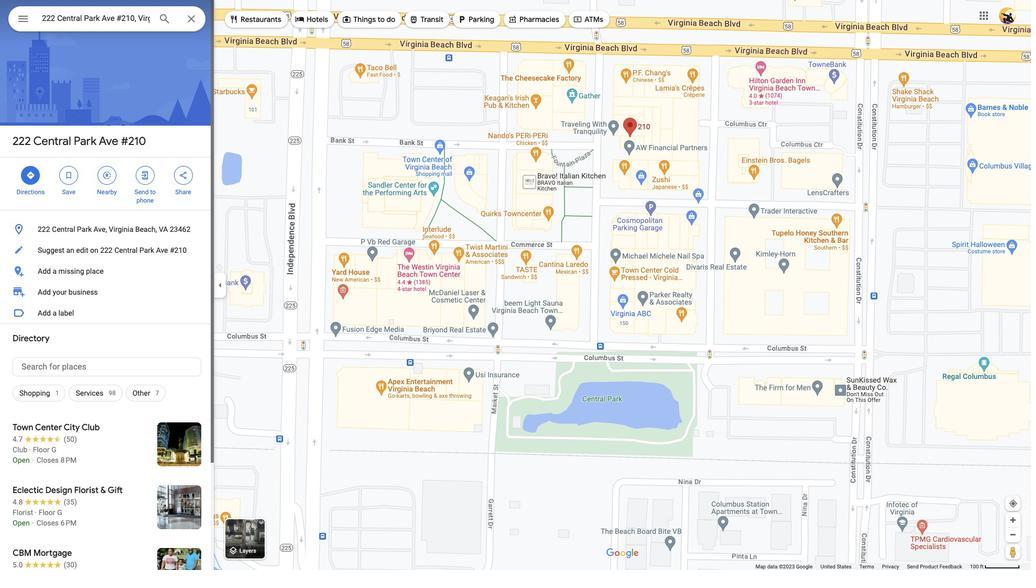 Task type: describe. For each thing, give the bounding box(es) containing it.
google account: ben nelson  
(ben.nelson1980@gmail.com) image
[[999, 7, 1016, 24]]

shopping 1
[[19, 390, 59, 398]]

map data ©2023 google
[[756, 565, 813, 570]]

share
[[175, 189, 191, 196]]

things
[[353, 15, 376, 24]]

send for send to phone
[[135, 189, 149, 196]]

suggest an edit on 222 central park ave #210 button
[[0, 240, 214, 261]]

none field inside 222 central park ave #210, virginia beach, va 23462 field
[[42, 12, 150, 25]]

eclectic
[[13, 486, 43, 497]]

phone
[[136, 197, 154, 204]]

0 vertical spatial #210
[[121, 134, 146, 149]]

send for send product feedback
[[907, 565, 919, 570]]

 hotels
[[295, 14, 328, 25]]

cbm mortgage
[[13, 549, 72, 559]]

 search field
[[8, 6, 206, 34]]

suggest
[[38, 246, 64, 255]]

map
[[756, 565, 766, 570]]

beach,
[[135, 225, 157, 234]]

park for ave,
[[77, 225, 92, 234]]

5.0 stars 30 reviews image
[[13, 560, 77, 571]]

privacy
[[882, 565, 899, 570]]

other
[[132, 390, 150, 398]]

club · floor g open ⋅ closes 8 pm
[[13, 446, 77, 465]]

product
[[920, 565, 938, 570]]

footer inside 'google maps' element
[[756, 564, 970, 571]]

send product feedback
[[907, 565, 962, 570]]

 button
[[8, 6, 38, 34]]

floor for center
[[33, 446, 50, 455]]

actions for 222 central park ave #210 region
[[0, 158, 214, 210]]

100
[[970, 565, 979, 570]]

1
[[55, 390, 59, 397]]

layers
[[239, 549, 256, 555]]


[[229, 14, 239, 25]]

mortgage
[[33, 549, 72, 559]]

222 central park ave #210 main content
[[0, 0, 214, 571]]

add your business
[[38, 288, 98, 297]]

your
[[53, 288, 67, 297]]

23462
[[170, 225, 190, 234]]

©2023
[[779, 565, 795, 570]]

 things to do
[[342, 14, 395, 25]]

0 vertical spatial club
[[82, 423, 100, 434]]

ave,
[[94, 225, 107, 234]]

other 7
[[132, 390, 159, 398]]

closes for design
[[37, 520, 59, 528]]


[[102, 170, 112, 181]]

send product feedback button
[[907, 564, 962, 571]]

ave inside button
[[156, 246, 168, 255]]


[[64, 170, 74, 181]]


[[508, 14, 517, 25]]

add a label button
[[0, 303, 214, 324]]

⋅ for eclectic
[[31, 520, 35, 528]]

suggest an edit on 222 central park ave #210
[[38, 246, 187, 255]]

zoom in image
[[1009, 517, 1017, 525]]

do
[[387, 15, 395, 24]]

(50)
[[64, 436, 77, 444]]

none text field inside 222 central park ave #210 main content
[[13, 358, 201, 377]]

parking
[[469, 15, 494, 24]]

va
[[159, 225, 168, 234]]

states
[[837, 565, 852, 570]]

· for eclectic
[[35, 509, 37, 517]]

222 for 222 central park ave, virginia beach, va 23462
[[38, 225, 50, 234]]

to inside send to phone
[[150, 189, 156, 196]]


[[409, 14, 419, 25]]

atms
[[585, 15, 603, 24]]

zoom out image
[[1009, 532, 1017, 540]]

100 ft button
[[970, 565, 1020, 570]]

a for label
[[53, 309, 57, 318]]

#210 inside button
[[170, 246, 187, 255]]

design
[[45, 486, 72, 497]]

 transit
[[409, 14, 444, 25]]

222 for 222 central park ave #210
[[13, 134, 31, 149]]

 restaurants
[[229, 14, 281, 25]]

0 vertical spatial florist
[[74, 486, 99, 497]]

2 horizontal spatial 222
[[100, 246, 113, 255]]

add for add a label
[[38, 309, 51, 318]]

g for center
[[51, 446, 56, 455]]

8 pm
[[61, 457, 77, 465]]

google
[[796, 565, 813, 570]]

98
[[109, 390, 116, 397]]

florist inside florist · floor g open ⋅ closes 6 pm
[[13, 509, 33, 517]]

add your business link
[[0, 282, 214, 303]]

directions
[[16, 189, 45, 196]]

united states button
[[821, 564, 852, 571]]

 parking
[[457, 14, 494, 25]]

united states
[[821, 565, 852, 570]]

collapse side panel image
[[214, 280, 226, 291]]

 pharmacies
[[508, 14, 559, 25]]

save
[[62, 189, 76, 196]]

transit
[[421, 15, 444, 24]]

show street view coverage image
[[1006, 545, 1021, 560]]

(30)
[[64, 562, 77, 570]]



Task type: vqa. For each thing, say whether or not it's contained in the screenshot.


Task type: locate. For each thing, give the bounding box(es) containing it.
0 vertical spatial ·
[[29, 446, 31, 455]]

222 central park ave, virginia beach, va 23462
[[38, 225, 190, 234]]

to up phone on the top of page
[[150, 189, 156, 196]]

1 a from the top
[[53, 267, 57, 276]]

town
[[13, 423, 33, 434]]

#210 up 
[[121, 134, 146, 149]]

send inside button
[[907, 565, 919, 570]]

business
[[69, 288, 98, 297]]

place
[[86, 267, 104, 276]]

united
[[821, 565, 836, 570]]

open
[[13, 457, 30, 465], [13, 520, 30, 528]]

0 vertical spatial add
[[38, 267, 51, 276]]

0 vertical spatial ⋅
[[31, 457, 35, 465]]

222 right on
[[100, 246, 113, 255]]

add a missing place
[[38, 267, 104, 276]]

1 horizontal spatial ·
[[35, 509, 37, 517]]

0 horizontal spatial club
[[13, 446, 27, 455]]

city
[[64, 423, 80, 434]]

google maps element
[[0, 0, 1031, 571]]

0 horizontal spatial send
[[135, 189, 149, 196]]

1 vertical spatial central
[[52, 225, 75, 234]]

None field
[[42, 12, 150, 25]]

0 vertical spatial send
[[135, 189, 149, 196]]

2 open from the top
[[13, 520, 30, 528]]

· for town
[[29, 446, 31, 455]]

central down virginia
[[114, 246, 138, 255]]

g up 6 pm
[[57, 509, 62, 517]]

7
[[156, 390, 159, 397]]

g inside club · floor g open ⋅ closes 8 pm
[[51, 446, 56, 455]]

floor for design
[[39, 509, 55, 517]]

0 vertical spatial park
[[74, 134, 97, 149]]

terms button
[[860, 564, 874, 571]]

a
[[53, 267, 57, 276], [53, 309, 57, 318]]

add for add your business
[[38, 288, 51, 297]]

5.0
[[13, 562, 23, 570]]

services
[[76, 390, 103, 398]]

floor down the 4.7 stars 50 reviews image
[[33, 446, 50, 455]]

1 horizontal spatial 222
[[38, 225, 50, 234]]

club
[[82, 423, 100, 434], [13, 446, 27, 455]]

to inside the  things to do
[[378, 15, 385, 24]]


[[26, 170, 35, 181]]

label
[[58, 309, 74, 318]]

(35)
[[64, 499, 77, 507]]

footer
[[756, 564, 970, 571]]


[[457, 14, 467, 25]]

1 vertical spatial a
[[53, 309, 57, 318]]

closes
[[37, 457, 59, 465], [37, 520, 59, 528]]

floor inside florist · floor g open ⋅ closes 6 pm
[[39, 509, 55, 517]]

club down 4.7
[[13, 446, 27, 455]]

to left the do
[[378, 15, 385, 24]]

1 vertical spatial open
[[13, 520, 30, 528]]

0 horizontal spatial to
[[150, 189, 156, 196]]

feedback
[[940, 565, 962, 570]]

· inside club · floor g open ⋅ closes 8 pm
[[29, 446, 31, 455]]

data
[[767, 565, 778, 570]]

send up phone on the top of page
[[135, 189, 149, 196]]

0 horizontal spatial ·
[[29, 446, 31, 455]]

florist
[[74, 486, 99, 497], [13, 509, 33, 517]]


[[17, 12, 29, 26]]

footer containing map data ©2023 google
[[756, 564, 970, 571]]

closes for center
[[37, 457, 59, 465]]

closes left '8 pm'
[[37, 457, 59, 465]]

0 horizontal spatial g
[[51, 446, 56, 455]]

add a missing place button
[[0, 261, 214, 282]]

0 horizontal spatial #210
[[121, 134, 146, 149]]

1 vertical spatial to
[[150, 189, 156, 196]]


[[295, 14, 304, 25]]

club inside club · floor g open ⋅ closes 8 pm
[[13, 446, 27, 455]]

0 vertical spatial open
[[13, 457, 30, 465]]

100 ft
[[970, 565, 984, 570]]

terms
[[860, 565, 874, 570]]

add for add a missing place
[[38, 267, 51, 276]]

⋅ for town
[[31, 457, 35, 465]]

services 98
[[76, 390, 116, 398]]

1 vertical spatial ave
[[156, 246, 168, 255]]

None text field
[[13, 358, 201, 377]]

central up 
[[33, 134, 71, 149]]

6 pm
[[61, 520, 77, 528]]

· down 4.8 stars 35 reviews image
[[35, 509, 37, 517]]

1 vertical spatial ·
[[35, 509, 37, 517]]


[[179, 170, 188, 181]]

0 horizontal spatial 222
[[13, 134, 31, 149]]

3 add from the top
[[38, 309, 51, 318]]

ft
[[980, 565, 984, 570]]

to
[[378, 15, 385, 24], [150, 189, 156, 196]]

florist · floor g open ⋅ closes 6 pm
[[13, 509, 77, 528]]

add a label
[[38, 309, 74, 318]]

0 vertical spatial central
[[33, 134, 71, 149]]

1 open from the top
[[13, 457, 30, 465]]

closes inside florist · floor g open ⋅ closes 6 pm
[[37, 520, 59, 528]]

2 a from the top
[[53, 309, 57, 318]]

4.7
[[13, 436, 23, 444]]

1 vertical spatial park
[[77, 225, 92, 234]]

1 horizontal spatial send
[[907, 565, 919, 570]]

add down suggest
[[38, 267, 51, 276]]


[[140, 170, 150, 181]]

0 vertical spatial ave
[[99, 134, 118, 149]]

an
[[66, 246, 74, 255]]

0 vertical spatial a
[[53, 267, 57, 276]]

· inside florist · floor g open ⋅ closes 6 pm
[[35, 509, 37, 517]]

missing
[[58, 267, 84, 276]]

1 vertical spatial ⋅
[[31, 520, 35, 528]]

park left ave,
[[77, 225, 92, 234]]

⋅ down 4.8 stars 35 reviews image
[[31, 520, 35, 528]]

1 horizontal spatial g
[[57, 509, 62, 517]]

1 vertical spatial florist
[[13, 509, 33, 517]]

add left the your
[[38, 288, 51, 297]]

4.8 stars 35 reviews image
[[13, 498, 77, 508]]

open for town center city club
[[13, 457, 30, 465]]

restaurants
[[241, 15, 281, 24]]

hotels
[[307, 15, 328, 24]]

1 horizontal spatial ave
[[156, 246, 168, 255]]

ave
[[99, 134, 118, 149], [156, 246, 168, 255]]

central for 222 central park ave #210
[[33, 134, 71, 149]]

1 vertical spatial send
[[907, 565, 919, 570]]

4.8
[[13, 499, 23, 507]]

· down the 4.7 stars 50 reviews image
[[29, 446, 31, 455]]

florist left &
[[74, 486, 99, 497]]

floor inside club · floor g open ⋅ closes 8 pm
[[33, 446, 50, 455]]

g down the 4.7 stars 50 reviews image
[[51, 446, 56, 455]]

nearby
[[97, 189, 117, 196]]

g inside florist · floor g open ⋅ closes 6 pm
[[57, 509, 62, 517]]

a left label
[[53, 309, 57, 318]]

0 horizontal spatial ave
[[99, 134, 118, 149]]

a for missing
[[53, 267, 57, 276]]

2 vertical spatial add
[[38, 309, 51, 318]]

⋅ down the 4.7 stars 50 reviews image
[[31, 457, 35, 465]]

2 vertical spatial central
[[114, 246, 138, 255]]

2 vertical spatial 222
[[100, 246, 113, 255]]

a left missing at the left top of the page
[[53, 267, 57, 276]]

send left product
[[907, 565, 919, 570]]

gift
[[108, 486, 123, 497]]

florist down '4.8'
[[13, 509, 33, 517]]

0 vertical spatial closes
[[37, 457, 59, 465]]

222
[[13, 134, 31, 149], [38, 225, 50, 234], [100, 246, 113, 255]]

&
[[101, 486, 106, 497]]

1 horizontal spatial florist
[[74, 486, 99, 497]]

park up actions for 222 central park ave #210 region
[[74, 134, 97, 149]]

222 Central Park Ave #210, Virginia Beach, VA 23462 field
[[8, 6, 206, 31]]

eclectic design florist & gift
[[13, 486, 123, 497]]

show your location image
[[1009, 500, 1018, 509]]

1 vertical spatial 222
[[38, 225, 50, 234]]


[[573, 14, 582, 25]]

edit
[[76, 246, 88, 255]]

ave up ""
[[99, 134, 118, 149]]

open for eclectic design florist & gift
[[13, 520, 30, 528]]

central for 222 central park ave, virginia beach, va 23462
[[52, 225, 75, 234]]

open down 4.7
[[13, 457, 30, 465]]

222 up suggest
[[38, 225, 50, 234]]

1 closes from the top
[[37, 457, 59, 465]]

send to phone
[[135, 189, 156, 204]]

send
[[135, 189, 149, 196], [907, 565, 919, 570]]

cbm
[[13, 549, 31, 559]]

0 vertical spatial to
[[378, 15, 385, 24]]

1 horizontal spatial club
[[82, 423, 100, 434]]

park
[[74, 134, 97, 149], [77, 225, 92, 234], [139, 246, 154, 255]]

0 vertical spatial 222
[[13, 134, 31, 149]]

1 vertical spatial floor
[[39, 509, 55, 517]]

club right city
[[82, 423, 100, 434]]

add
[[38, 267, 51, 276], [38, 288, 51, 297], [38, 309, 51, 318]]

1 vertical spatial closes
[[37, 520, 59, 528]]

park down beach,
[[139, 246, 154, 255]]

open inside club · floor g open ⋅ closes 8 pm
[[13, 457, 30, 465]]

⋅
[[31, 457, 35, 465], [31, 520, 35, 528]]

2 ⋅ from the top
[[31, 520, 35, 528]]

1 ⋅ from the top
[[31, 457, 35, 465]]

floor
[[33, 446, 50, 455], [39, 509, 55, 517]]

closes inside club · floor g open ⋅ closes 8 pm
[[37, 457, 59, 465]]

0 vertical spatial g
[[51, 446, 56, 455]]

0 horizontal spatial florist
[[13, 509, 33, 517]]

park for ave
[[74, 134, 97, 149]]

·
[[29, 446, 31, 455], [35, 509, 37, 517]]

on
[[90, 246, 98, 255]]

2 vertical spatial park
[[139, 246, 154, 255]]

⋅ inside florist · floor g open ⋅ closes 6 pm
[[31, 520, 35, 528]]

floor down 4.8 stars 35 reviews image
[[39, 509, 55, 517]]

2 add from the top
[[38, 288, 51, 297]]

#210 down 23462
[[170, 246, 187, 255]]

0 vertical spatial floor
[[33, 446, 50, 455]]

4.7 stars 50 reviews image
[[13, 435, 77, 445]]

center
[[35, 423, 62, 434]]

1 vertical spatial g
[[57, 509, 62, 517]]

send inside send to phone
[[135, 189, 149, 196]]

222 up 
[[13, 134, 31, 149]]

town center city club
[[13, 423, 100, 434]]

1 vertical spatial #210
[[170, 246, 187, 255]]

ave down the "va" on the top of page
[[156, 246, 168, 255]]

2 closes from the top
[[37, 520, 59, 528]]

privacy button
[[882, 564, 899, 571]]

1 horizontal spatial to
[[378, 15, 385, 24]]

1 vertical spatial club
[[13, 446, 27, 455]]

1 vertical spatial add
[[38, 288, 51, 297]]

add left label
[[38, 309, 51, 318]]

 atms
[[573, 14, 603, 25]]

open down '4.8'
[[13, 520, 30, 528]]

1 add from the top
[[38, 267, 51, 276]]

virginia
[[109, 225, 133, 234]]

central up an
[[52, 225, 75, 234]]

open inside florist · floor g open ⋅ closes 6 pm
[[13, 520, 30, 528]]

closes left 6 pm
[[37, 520, 59, 528]]

⋅ inside club · floor g open ⋅ closes 8 pm
[[31, 457, 35, 465]]

1 horizontal spatial #210
[[170, 246, 187, 255]]

g for design
[[57, 509, 62, 517]]



